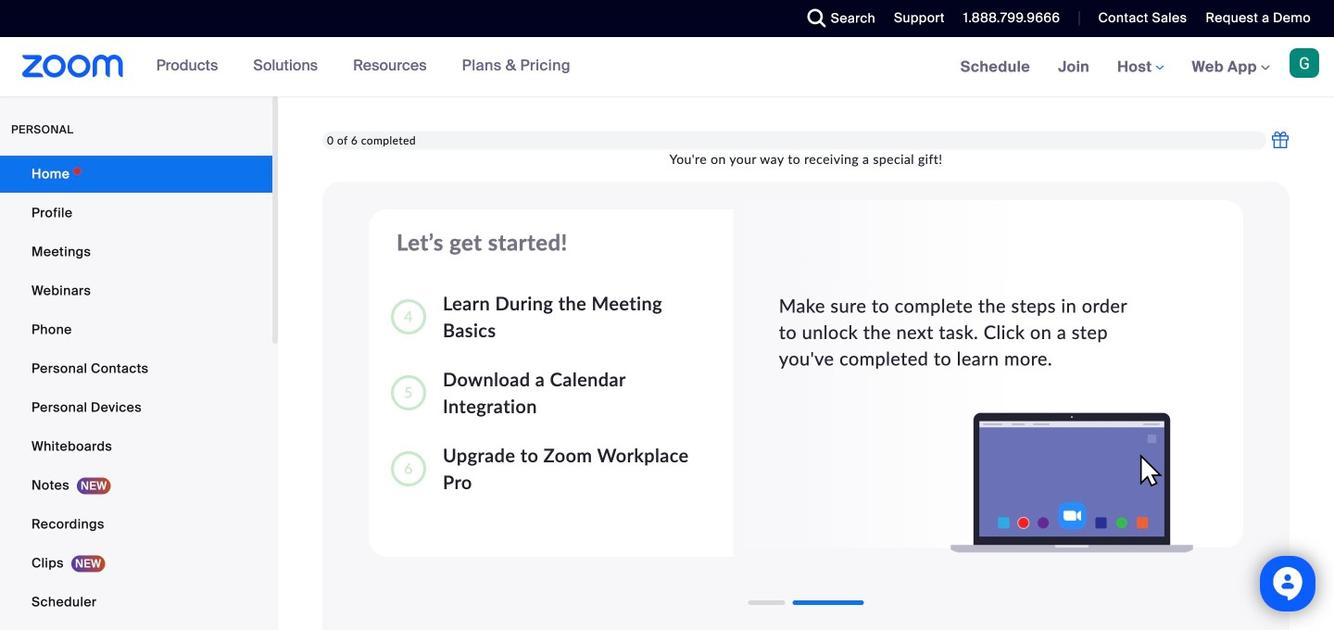 Task type: describe. For each thing, give the bounding box(es) containing it.
meetings navigation
[[947, 37, 1335, 98]]

profile picture image
[[1290, 48, 1320, 78]]



Task type: locate. For each thing, give the bounding box(es) containing it.
banner
[[0, 37, 1335, 98]]

zoom logo image
[[22, 55, 124, 78]]

personal menu menu
[[0, 156, 273, 630]]

product information navigation
[[142, 37, 585, 96]]



Task type: vqa. For each thing, say whether or not it's contained in the screenshot.
User photo
no



